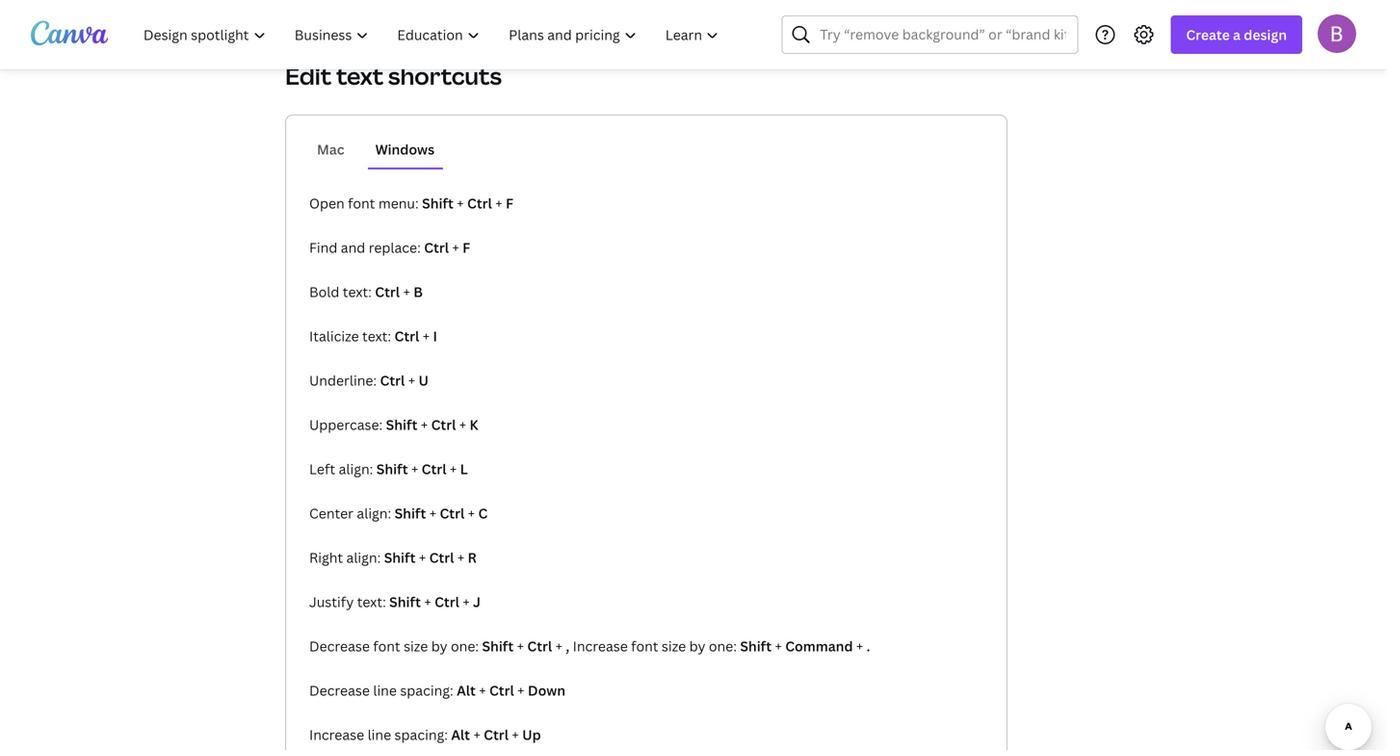 Task type: describe. For each thing, give the bounding box(es) containing it.
text: for italicize text:
[[362, 327, 391, 345]]

spacing: for decrease line spacing:
[[400, 682, 453, 700]]

align: for right
[[346, 549, 381, 567]]

uppercase: shift + ctrl + k
[[309, 416, 478, 434]]

font for decrease
[[373, 637, 400, 656]]

decrease for decrease font size by one: shift + ctrl + , increase font size by one: shift + command + .
[[309, 637, 370, 656]]

ctrl left u
[[380, 371, 405, 390]]

shift left , at the left bottom
[[482, 637, 514, 656]]

2 size from the left
[[662, 637, 686, 656]]

align: for center
[[357, 504, 391, 523]]

underline: ctrl + u
[[309, 371, 429, 390]]

ctrl left r
[[429, 549, 454, 567]]

shift left command
[[740, 637, 772, 656]]

justify
[[309, 593, 354, 611]]

2 one: from the left
[[709, 637, 737, 656]]

.
[[867, 637, 870, 656]]

windows
[[375, 140, 435, 158]]

menu:
[[378, 194, 419, 212]]

create a design
[[1186, 26, 1287, 44]]

right align: shift + ctrl + r
[[309, 549, 477, 567]]

2 by from the left
[[689, 637, 706, 656]]

edit text shortcuts
[[285, 60, 502, 92]]

Try "remove background" or "brand kit" search field
[[820, 16, 1066, 53]]

shift down right align: shift + ctrl + r
[[389, 593, 421, 611]]

0 horizontal spatial f
[[463, 238, 470, 257]]

bold
[[309, 283, 339, 301]]

spacing: for increase line spacing:
[[395, 726, 448, 744]]

ctrl right replace:
[[424, 238, 449, 257]]

uppercase:
[[309, 416, 383, 434]]

italicize
[[309, 327, 359, 345]]

justify text: shift + ctrl + j
[[309, 593, 481, 611]]

open font menu: shift + ctrl + f
[[309, 194, 513, 212]]

up
[[522, 726, 541, 744]]

ctrl right menu: at the top
[[467, 194, 492, 212]]

ctrl left up
[[484, 726, 509, 744]]

center align: shift + ctrl + c
[[309, 504, 488, 523]]

replace:
[[369, 238, 421, 257]]

bob builder image
[[1318, 14, 1356, 53]]

b
[[414, 283, 423, 301]]

edit
[[285, 60, 332, 92]]

ctrl left l at bottom
[[422, 460, 446, 478]]

create
[[1186, 26, 1230, 44]]

ctrl left c
[[440, 504, 465, 523]]

0 vertical spatial increase
[[573, 637, 628, 656]]

open
[[309, 194, 345, 212]]

1 by from the left
[[431, 637, 448, 656]]

1 size from the left
[[404, 637, 428, 656]]

l
[[460, 460, 468, 478]]



Task type: vqa. For each thing, say whether or not it's contained in the screenshot.
line for Decrease
yes



Task type: locate. For each thing, give the bounding box(es) containing it.
i
[[433, 327, 437, 345]]

left align: shift + ctrl + l
[[309, 460, 468, 478]]

1 one: from the left
[[451, 637, 479, 656]]

top level navigation element
[[131, 15, 735, 54]]

align: right center
[[357, 504, 391, 523]]

decrease line spacing: alt + ctrl + down
[[309, 682, 566, 700]]

a
[[1233, 26, 1241, 44]]

1 horizontal spatial increase
[[573, 637, 628, 656]]

font down justify text: shift + ctrl + j
[[373, 637, 400, 656]]

increase
[[573, 637, 628, 656], [309, 726, 364, 744]]

1 vertical spatial align:
[[357, 504, 391, 523]]

ctrl left down on the left of page
[[489, 682, 514, 700]]

spacing: up increase line spacing: alt + ctrl + up
[[400, 682, 453, 700]]

line for increase
[[368, 726, 391, 744]]

line down decrease line spacing: alt + ctrl + down
[[368, 726, 391, 744]]

2 vertical spatial text:
[[357, 593, 386, 611]]

find
[[309, 238, 338, 257]]

shift down uppercase: shift + ctrl + k
[[376, 460, 408, 478]]

alt
[[457, 682, 476, 700], [451, 726, 470, 744]]

font for open
[[348, 194, 375, 212]]

text: right bold
[[343, 283, 372, 301]]

1 horizontal spatial by
[[689, 637, 706, 656]]

center
[[309, 504, 354, 523]]

0 vertical spatial alt
[[457, 682, 476, 700]]

shift up left align: shift + ctrl + l
[[386, 416, 418, 434]]

j
[[473, 593, 481, 611]]

one:
[[451, 637, 479, 656], [709, 637, 737, 656]]

shift up right align: shift + ctrl + r
[[395, 504, 426, 523]]

shortcuts
[[388, 60, 502, 92]]

spacing:
[[400, 682, 453, 700], [395, 726, 448, 744]]

1 vertical spatial increase
[[309, 726, 364, 744]]

decrease font size by one: shift + ctrl + , increase font size by one: shift + command + .
[[309, 637, 870, 656]]

alt for increase line spacing:
[[451, 726, 470, 744]]

1 vertical spatial spacing:
[[395, 726, 448, 744]]

line up increase line spacing: alt + ctrl + up
[[373, 682, 397, 700]]

ctrl
[[467, 194, 492, 212], [424, 238, 449, 257], [375, 283, 400, 301], [395, 327, 419, 345], [380, 371, 405, 390], [431, 416, 456, 434], [422, 460, 446, 478], [440, 504, 465, 523], [429, 549, 454, 567], [435, 593, 459, 611], [527, 637, 552, 656], [489, 682, 514, 700], [484, 726, 509, 744]]

ctrl left , at the left bottom
[[527, 637, 552, 656]]

alt up increase line spacing: alt + ctrl + up
[[457, 682, 476, 700]]

text: for bold text:
[[343, 283, 372, 301]]

0 horizontal spatial by
[[431, 637, 448, 656]]

1 horizontal spatial size
[[662, 637, 686, 656]]

font right open
[[348, 194, 375, 212]]

1 vertical spatial text:
[[362, 327, 391, 345]]

1 horizontal spatial f
[[506, 194, 513, 212]]

italicize text: ctrl + i
[[309, 327, 437, 345]]

text:
[[343, 283, 372, 301], [362, 327, 391, 345], [357, 593, 386, 611]]

down
[[528, 682, 566, 700]]

shift
[[422, 194, 454, 212], [386, 416, 418, 434], [376, 460, 408, 478], [395, 504, 426, 523], [384, 549, 416, 567], [389, 593, 421, 611], [482, 637, 514, 656], [740, 637, 772, 656]]

by
[[431, 637, 448, 656], [689, 637, 706, 656]]

underline:
[[309, 371, 377, 390]]

mac
[[317, 140, 344, 158]]

shift down center align: shift + ctrl + c
[[384, 549, 416, 567]]

align: for left
[[339, 460, 373, 478]]

windows button
[[368, 131, 442, 168]]

0 vertical spatial decrease
[[309, 637, 370, 656]]

design
[[1244, 26, 1287, 44]]

ctrl left k on the left bottom of the page
[[431, 416, 456, 434]]

spacing: down decrease line spacing: alt + ctrl + down
[[395, 726, 448, 744]]

0 vertical spatial f
[[506, 194, 513, 212]]

2 decrease from the top
[[309, 682, 370, 700]]

shift right menu: at the top
[[422, 194, 454, 212]]

font
[[348, 194, 375, 212], [373, 637, 400, 656], [631, 637, 658, 656]]

ctrl left b
[[375, 283, 400, 301]]

text: right justify
[[357, 593, 386, 611]]

decrease
[[309, 637, 370, 656], [309, 682, 370, 700]]

0 vertical spatial line
[[373, 682, 397, 700]]

find and replace: ctrl + f
[[309, 238, 470, 257]]

line
[[373, 682, 397, 700], [368, 726, 391, 744]]

align: right "left" at the left bottom
[[339, 460, 373, 478]]

mac button
[[309, 131, 352, 168]]

0 vertical spatial text:
[[343, 283, 372, 301]]

align: right right
[[346, 549, 381, 567]]

left
[[309, 460, 335, 478]]

line for decrease
[[373, 682, 397, 700]]

alt down decrease line spacing: alt + ctrl + down
[[451, 726, 470, 744]]

0 horizontal spatial size
[[404, 637, 428, 656]]

0 vertical spatial align:
[[339, 460, 373, 478]]

,
[[566, 637, 570, 656]]

1 vertical spatial f
[[463, 238, 470, 257]]

decrease for decrease line spacing: alt + ctrl + down
[[309, 682, 370, 700]]

alt for decrease line spacing:
[[457, 682, 476, 700]]

r
[[468, 549, 477, 567]]

size
[[404, 637, 428, 656], [662, 637, 686, 656]]

1 vertical spatial line
[[368, 726, 391, 744]]

0 horizontal spatial increase
[[309, 726, 364, 744]]

bold text: ctrl + b
[[309, 283, 423, 301]]

ctrl left j
[[435, 593, 459, 611]]

0 horizontal spatial one:
[[451, 637, 479, 656]]

f
[[506, 194, 513, 212], [463, 238, 470, 257]]

c
[[478, 504, 488, 523]]

u
[[419, 371, 429, 390]]

0 vertical spatial spacing:
[[400, 682, 453, 700]]

align:
[[339, 460, 373, 478], [357, 504, 391, 523], [346, 549, 381, 567]]

1 horizontal spatial one:
[[709, 637, 737, 656]]

ctrl left i
[[395, 327, 419, 345]]

2 vertical spatial align:
[[346, 549, 381, 567]]

1 vertical spatial alt
[[451, 726, 470, 744]]

and
[[341, 238, 365, 257]]

increase line spacing: alt + ctrl + up
[[309, 726, 541, 744]]

right
[[309, 549, 343, 567]]

text
[[336, 60, 384, 92]]

command
[[785, 637, 853, 656]]

1 decrease from the top
[[309, 637, 370, 656]]

1 vertical spatial decrease
[[309, 682, 370, 700]]

text: right the italicize
[[362, 327, 391, 345]]

create a design button
[[1171, 15, 1302, 54]]

+
[[457, 194, 464, 212], [495, 194, 502, 212], [452, 238, 459, 257], [403, 283, 410, 301], [423, 327, 430, 345], [408, 371, 415, 390], [421, 416, 428, 434], [459, 416, 466, 434], [411, 460, 418, 478], [450, 460, 457, 478], [429, 504, 436, 523], [468, 504, 475, 523], [419, 549, 426, 567], [457, 549, 464, 567], [424, 593, 431, 611], [463, 593, 470, 611], [517, 637, 524, 656], [555, 637, 563, 656], [775, 637, 782, 656], [856, 637, 863, 656], [479, 682, 486, 700], [518, 682, 525, 700], [473, 726, 480, 744], [512, 726, 519, 744]]

font right , at the left bottom
[[631, 637, 658, 656]]

k
[[470, 416, 478, 434]]



